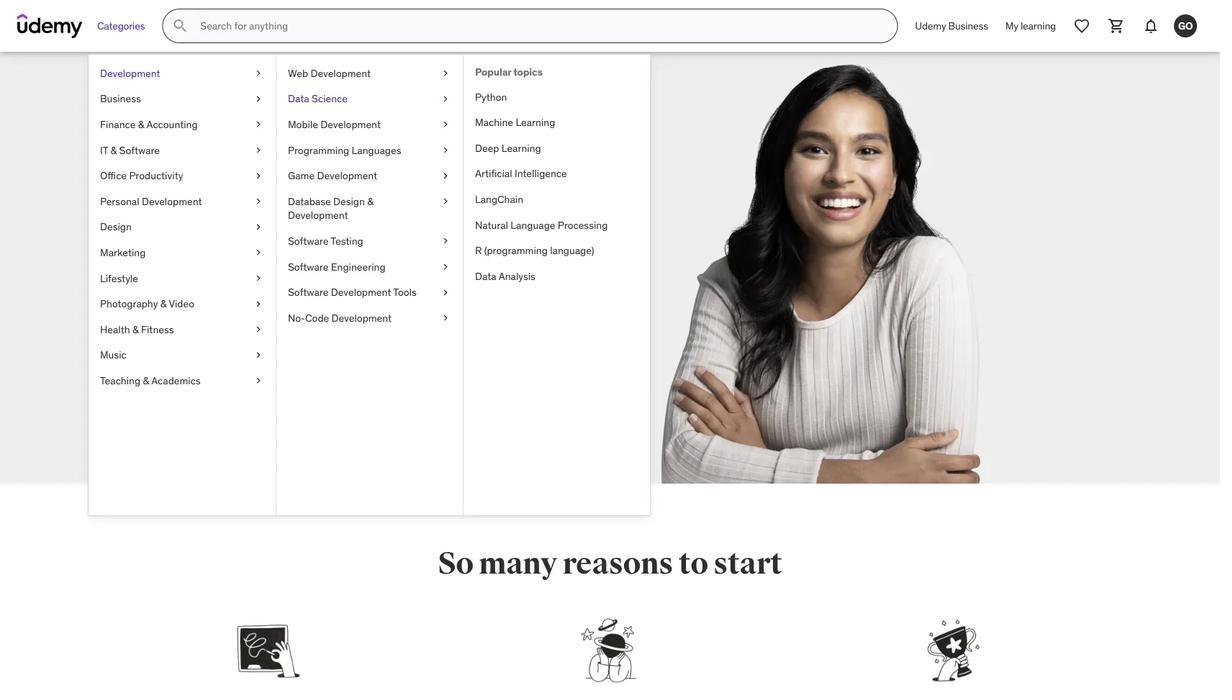 Task type: locate. For each thing, give the bounding box(es) containing it.
business up finance
[[100, 92, 141, 105]]

artificial
[[475, 167, 513, 180]]

xsmall image inside office productivity link
[[253, 169, 264, 183]]

become
[[174, 269, 225, 286]]

0 vertical spatial learning
[[516, 116, 556, 129]]

1 horizontal spatial business
[[949, 19, 989, 32]]

go
[[1179, 19, 1194, 32]]

instructor
[[246, 269, 305, 286]]

engineering
[[331, 260, 386, 273]]

data down r
[[475, 270, 497, 283]]

xsmall image left the data science
[[253, 92, 264, 106]]

started
[[281, 328, 319, 343]]

udemy business link
[[907, 9, 998, 43]]

xsmall image for database design & development
[[440, 194, 452, 209]]

learning down python link at the top of the page
[[516, 116, 556, 129]]

design
[[334, 195, 365, 208], [100, 220, 132, 233]]

xsmall image inside data science link
[[440, 92, 452, 106]]

1 vertical spatial design
[[100, 220, 132, 233]]

data down web
[[288, 92, 310, 105]]

& for fitness
[[132, 323, 139, 336]]

business
[[949, 19, 989, 32], [100, 92, 141, 105]]

xsmall image for lifestyle
[[253, 271, 264, 286]]

xsmall image left game
[[253, 169, 264, 183]]

langchain
[[475, 193, 524, 206]]

& for software
[[111, 144, 117, 157]]

& right health
[[132, 323, 139, 336]]

business right udemy
[[949, 19, 989, 32]]

xsmall image for design
[[253, 220, 264, 234]]

development link
[[89, 61, 276, 86]]

xsmall image inside database design & development link
[[440, 194, 452, 209]]

xsmall image down including
[[253, 323, 264, 337]]

start
[[714, 545, 783, 583]]

& right teaching
[[143, 374, 149, 387]]

learning for machine learning
[[516, 116, 556, 129]]

0 horizontal spatial design
[[100, 220, 132, 233]]

xsmall image
[[253, 66, 264, 80], [440, 66, 452, 80], [253, 92, 264, 106], [253, 169, 264, 183], [440, 169, 452, 183], [253, 220, 264, 234], [253, 271, 264, 286], [253, 323, 264, 337], [253, 374, 264, 388]]

xsmall image inside web development link
[[440, 66, 452, 80]]

wishlist image
[[1074, 17, 1091, 35]]

xsmall image inside photography & video link
[[253, 297, 264, 311]]

udemy
[[916, 19, 947, 32]]

intelligence
[[515, 167, 567, 180]]

it & software link
[[89, 137, 276, 163]]

web development
[[288, 67, 371, 80]]

0 horizontal spatial business
[[100, 92, 141, 105]]

natural language processing link
[[464, 212, 650, 238]]

design down personal
[[100, 220, 132, 233]]

teach
[[280, 180, 373, 225]]

xsmall image inside lifestyle link
[[253, 271, 264, 286]]

development inside 'link'
[[100, 67, 160, 80]]

1 vertical spatial data
[[475, 270, 497, 283]]

lives
[[174, 288, 201, 306]]

—
[[205, 288, 216, 306]]

xsmall image
[[440, 92, 452, 106], [253, 118, 264, 132], [440, 118, 452, 132], [253, 143, 264, 157], [440, 143, 452, 157], [253, 194, 264, 209], [440, 194, 452, 209], [440, 234, 452, 248], [253, 246, 264, 260], [440, 260, 452, 274], [440, 286, 452, 300], [253, 297, 264, 311], [440, 311, 452, 325], [253, 348, 264, 362]]

marketing link
[[89, 240, 276, 266]]

learning up artificial intelligence on the left of page
[[502, 142, 542, 155]]

0 vertical spatial design
[[334, 195, 365, 208]]

xsmall image for development
[[253, 66, 264, 80]]

popular topics
[[475, 66, 543, 79]]

my
[[1006, 19, 1019, 32]]

tools
[[394, 286, 417, 299]]

xsmall image down get
[[253, 374, 264, 388]]

xsmall image for no-code development
[[440, 311, 452, 325]]

software engineering link
[[277, 254, 463, 280]]

productivity
[[129, 169, 183, 182]]

xsmall image for health & fitness
[[253, 323, 264, 337]]

xsmall image inside personal development link
[[253, 194, 264, 209]]

xsmall image inside the it & software link
[[253, 143, 264, 157]]

xsmall image inside development 'link'
[[253, 66, 264, 80]]

many
[[479, 545, 558, 583]]

development down office productivity link
[[142, 195, 202, 208]]

xsmall image inside software testing link
[[440, 234, 452, 248]]

teaching
[[100, 374, 141, 387]]

xsmall image inside teaching & academics link
[[253, 374, 264, 388]]

it
[[100, 144, 108, 157]]

academics
[[151, 374, 201, 387]]

programming languages link
[[277, 137, 463, 163]]

software for software testing
[[288, 235, 329, 248]]

xsmall image for programming languages
[[440, 143, 452, 157]]

office productivity link
[[89, 163, 276, 189]]

xsmall image for finance & accounting
[[253, 118, 264, 132]]

xsmall image up including
[[253, 271, 264, 286]]

no-code development link
[[277, 305, 463, 331]]

data science
[[288, 92, 348, 105]]

popular
[[475, 66, 512, 79]]

xsmall image left artificial
[[440, 169, 452, 183]]

development down categories dropdown button
[[100, 67, 160, 80]]

learning for deep learning
[[502, 142, 542, 155]]

music
[[100, 349, 127, 362]]

game development link
[[277, 163, 463, 189]]

software up code
[[288, 286, 329, 299]]

language)
[[550, 244, 595, 257]]

finance & accounting
[[100, 118, 198, 131]]

xsmall image inside design link
[[253, 220, 264, 234]]

xsmall image for mobile development
[[440, 118, 452, 132]]

xsmall image inside health & fitness link
[[253, 323, 264, 337]]

& right the it
[[111, 144, 117, 157]]

udemy business
[[916, 19, 989, 32]]

software down software testing
[[288, 260, 329, 273]]

xsmall image inside no-code development link
[[440, 311, 452, 325]]

game development
[[288, 169, 378, 182]]

& down game development link
[[368, 195, 374, 208]]

1 vertical spatial learning
[[502, 142, 542, 155]]

shopping cart with 0 items image
[[1109, 17, 1126, 35]]

photography & video link
[[89, 291, 276, 317]]

design down the game development
[[334, 195, 365, 208]]

database design & development
[[288, 195, 374, 222]]

1 horizontal spatial data
[[475, 270, 497, 283]]

& left video
[[160, 297, 167, 310]]

natural language processing
[[475, 218, 608, 231]]

xsmall image for business
[[253, 92, 264, 106]]

development inside database design & development
[[288, 209, 348, 222]]

web development link
[[277, 61, 463, 86]]

notifications image
[[1143, 17, 1160, 35]]

machine learning link
[[464, 110, 650, 135]]

business inside 'link'
[[100, 92, 141, 105]]

xsmall image for software engineering
[[440, 260, 452, 274]]

1 horizontal spatial design
[[334, 195, 365, 208]]

data analysis link
[[464, 264, 650, 289]]

development
[[100, 67, 160, 80], [311, 67, 371, 80], [321, 118, 381, 131], [317, 169, 378, 182], [142, 195, 202, 208], [288, 209, 348, 222], [331, 286, 391, 299], [332, 312, 392, 324]]

xsmall image inside the finance & accounting link
[[253, 118, 264, 132]]

database
[[288, 195, 331, 208]]

topics
[[514, 66, 543, 79]]

it & software
[[100, 144, 160, 157]]

xsmall image left web
[[253, 66, 264, 80]]

data science element
[[463, 55, 650, 516]]

xsmall image inside the business 'link'
[[253, 92, 264, 106]]

software up software engineering
[[288, 235, 329, 248]]

processing
[[558, 218, 608, 231]]

development down database
[[288, 209, 348, 222]]

data science link
[[277, 86, 463, 112]]

xsmall image left popular
[[440, 66, 452, 80]]

& for academics
[[143, 374, 149, 387]]

including
[[220, 288, 275, 306]]

Search for anything text field
[[198, 14, 881, 38]]

so many reasons to start
[[438, 545, 783, 583]]

xsmall image right with
[[253, 220, 264, 234]]

an
[[228, 269, 243, 286]]

xsmall image inside 'music' link
[[253, 348, 264, 362]]

xsmall image inside marketing link
[[253, 246, 264, 260]]

xsmall image for photography & video
[[253, 297, 264, 311]]

0 vertical spatial data
[[288, 92, 310, 105]]

categories
[[97, 19, 145, 32]]

& right finance
[[138, 118, 144, 131]]

reasons
[[563, 545, 674, 583]]

xsmall image inside the software development tools link
[[440, 286, 452, 300]]

xsmall image inside mobile development link
[[440, 118, 452, 132]]

xsmall image for software testing
[[440, 234, 452, 248]]

xsmall image inside software engineering link
[[440, 260, 452, 274]]

xsmall image inside game development link
[[440, 169, 452, 183]]

xsmall image inside programming languages link
[[440, 143, 452, 157]]

software testing
[[288, 235, 364, 248]]

teaching & academics
[[100, 374, 201, 387]]

1 vertical spatial business
[[100, 92, 141, 105]]

r (programming language) link
[[464, 238, 650, 264]]

(programming
[[485, 244, 548, 257]]

0 horizontal spatial data
[[288, 92, 310, 105]]

& for video
[[160, 297, 167, 310]]

health & fitness
[[100, 323, 174, 336]]

python
[[475, 90, 507, 103]]



Task type: vqa. For each thing, say whether or not it's contained in the screenshot.
$15.99 $109.99 85% off
no



Task type: describe. For each thing, give the bounding box(es) containing it.
health & fitness link
[[89, 317, 276, 343]]

office productivity
[[100, 169, 183, 182]]

my learning
[[1006, 19, 1057, 32]]

python link
[[464, 84, 650, 110]]

database design & development link
[[277, 189, 463, 228]]

science
[[312, 92, 348, 105]]

testing
[[331, 235, 364, 248]]

deep learning link
[[464, 135, 650, 161]]

submit search image
[[172, 17, 189, 35]]

langchain link
[[464, 187, 650, 212]]

data analysis
[[475, 270, 536, 283]]

r
[[475, 244, 482, 257]]

my learning link
[[998, 9, 1065, 43]]

xsmall image for it & software
[[253, 143, 264, 157]]

development up programming languages at the left top of the page
[[321, 118, 381, 131]]

xsmall image for game development
[[440, 169, 452, 183]]

development down "engineering" at the left of the page
[[331, 286, 391, 299]]

personal development
[[100, 195, 202, 208]]

office
[[100, 169, 127, 182]]

analysis
[[499, 270, 536, 283]]

udemy image
[[17, 14, 83, 38]]

xsmall image for web development
[[440, 66, 452, 80]]

mobile
[[288, 118, 318, 131]]

health
[[100, 323, 130, 336]]

xsmall image for personal development
[[253, 194, 264, 209]]

music link
[[89, 343, 276, 368]]

finance
[[100, 118, 136, 131]]

data for data science
[[288, 92, 310, 105]]

come teach with us become an instructor and change lives — including your own
[[174, 180, 380, 306]]

development up science
[[311, 67, 371, 80]]

teaching & academics link
[[89, 368, 276, 394]]

r (programming language)
[[475, 244, 595, 257]]

code
[[305, 312, 329, 324]]

us
[[257, 220, 296, 265]]

development down programming languages at the left top of the page
[[317, 169, 378, 182]]

machine learning
[[475, 116, 556, 129]]

finance & accounting link
[[89, 112, 276, 137]]

game
[[288, 169, 315, 182]]

web
[[288, 67, 308, 80]]

lifestyle link
[[89, 266, 276, 291]]

natural
[[475, 218, 509, 231]]

xsmall image for data science
[[440, 92, 452, 106]]

programming languages
[[288, 144, 402, 157]]

get
[[259, 328, 278, 343]]

programming
[[288, 144, 349, 157]]

design inside database design & development
[[334, 195, 365, 208]]

artificial intelligence link
[[464, 161, 650, 187]]

get started
[[259, 328, 319, 343]]

machine
[[475, 116, 514, 129]]

personal development link
[[89, 189, 276, 214]]

software development tools link
[[277, 280, 463, 305]]

photography
[[100, 297, 158, 310]]

software up office productivity
[[119, 144, 160, 157]]

lifestyle
[[100, 272, 138, 285]]

software for software engineering
[[288, 260, 329, 273]]

learning
[[1021, 19, 1057, 32]]

data for data analysis
[[475, 270, 497, 283]]

deep
[[475, 142, 500, 155]]

development down the software development tools link
[[332, 312, 392, 324]]

xsmall image for software development tools
[[440, 286, 452, 300]]

artificial intelligence
[[475, 167, 567, 180]]

personal
[[100, 195, 139, 208]]

software testing link
[[277, 228, 463, 254]]

0 vertical spatial business
[[949, 19, 989, 32]]

change
[[335, 269, 380, 286]]

language
[[511, 218, 556, 231]]

categories button
[[89, 9, 154, 43]]

xsmall image for marketing
[[253, 246, 264, 260]]

xsmall image for music
[[253, 348, 264, 362]]

photography & video
[[100, 297, 194, 310]]

business link
[[89, 86, 276, 112]]

& for accounting
[[138, 118, 144, 131]]

own
[[308, 288, 334, 306]]

your
[[279, 288, 305, 306]]

no-
[[288, 312, 305, 324]]

& inside database design & development
[[368, 195, 374, 208]]

xsmall image for office productivity
[[253, 169, 264, 183]]

no-code development
[[288, 312, 392, 324]]

and
[[309, 269, 331, 286]]

xsmall image for teaching & academics
[[253, 374, 264, 388]]

go link
[[1169, 9, 1204, 43]]

video
[[169, 297, 194, 310]]

design link
[[89, 214, 276, 240]]

with
[[174, 220, 250, 265]]

software for software development tools
[[288, 286, 329, 299]]

marketing
[[100, 246, 146, 259]]

mobile development
[[288, 118, 381, 131]]



